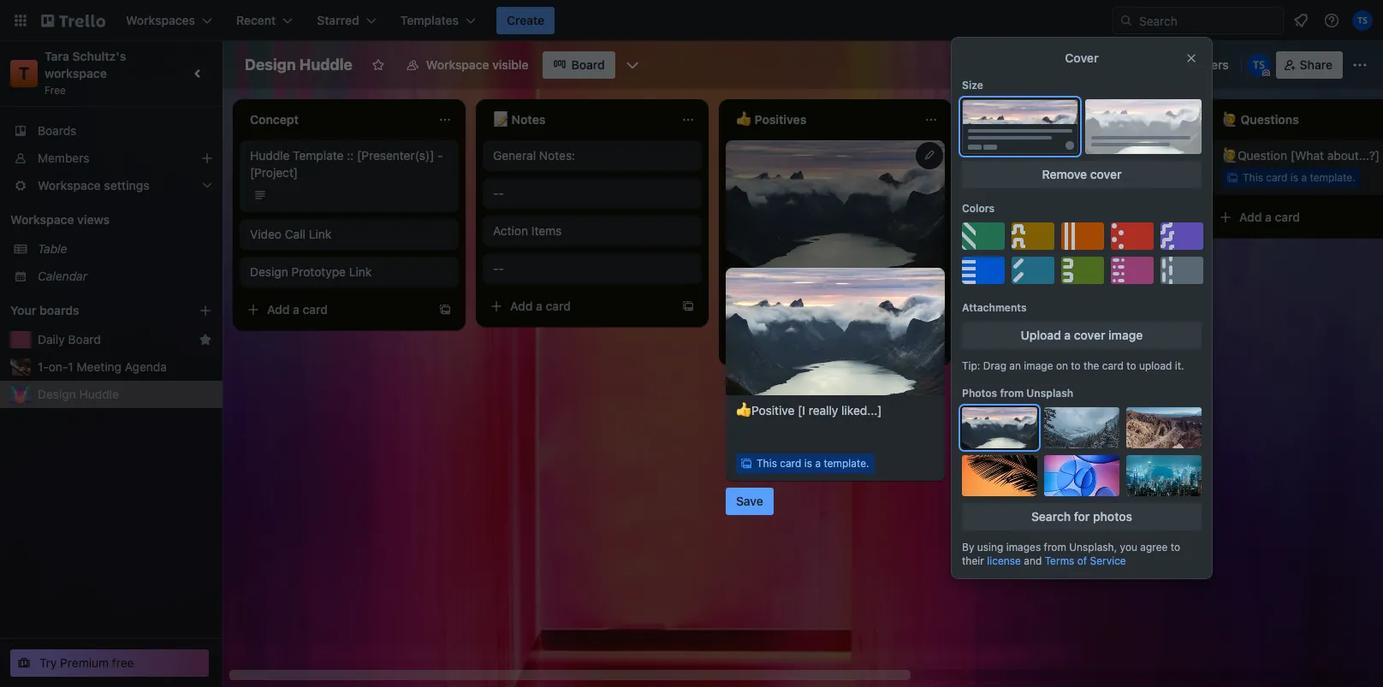Task type: describe. For each thing, give the bounding box(es) containing it.
size
[[962, 79, 984, 92]]

hide
[[981, 459, 1007, 473]]

a down 🙋question
[[1266, 210, 1272, 224]]

a down really
[[815, 299, 821, 312]]

tara schultz (taraschultz7) image
[[1353, 10, 1373, 31]]

using
[[978, 541, 1004, 554]]

a inside 👎negative [i'm not sure about...] this card is a template.
[[1059, 171, 1064, 184]]

search
[[1032, 509, 1071, 524]]

huddle inside "text box"
[[299, 56, 353, 74]]

[presenter(s)]
[[357, 148, 435, 163]]

a right colors
[[1022, 210, 1029, 224]]

tip: drag an image on to the card to upload it.
[[962, 360, 1185, 372]]

template. down about...?] at top
[[1310, 171, 1356, 184]]

design huddle inside "text box"
[[245, 56, 353, 74]]

call
[[285, 227, 306, 241]]

try
[[39, 656, 57, 670]]

add a card right colors
[[997, 210, 1057, 224]]

this inside 👎negative [i'm not sure about...] this card is a template.
[[1000, 171, 1021, 184]]

by
[[962, 541, 975, 554]]

add a card button down design prototype link 'link'
[[240, 296, 432, 324]]

license link
[[987, 555, 1021, 568]]

photos
[[962, 387, 998, 400]]

design inside "text box"
[[245, 56, 296, 74]]

👎negative
[[979, 148, 1044, 163]]

workspace visible button
[[395, 51, 539, 79]]

action items
[[493, 223, 562, 238]]

for
[[1074, 509, 1090, 524]]

hide from list button
[[952, 453, 1067, 480]]

add down action items
[[510, 299, 533, 313]]

add a card down 🙋question
[[1240, 210, 1301, 224]]

the
[[1084, 360, 1100, 372]]

0 notifications image
[[1291, 10, 1312, 31]]

filters
[[1194, 57, 1229, 72]]

huddle template :: [presenter(s)] - [project]
[[250, 148, 443, 180]]

open card link
[[952, 268, 1050, 295]]

from for list
[[1011, 459, 1037, 473]]

change members
[[981, 336, 1081, 350]]

show menu image
[[1352, 57, 1369, 74]]

👎negative [i'm not sure about...] link
[[979, 147, 1178, 164]]

daily board link
[[38, 331, 192, 348]]

unsplash,
[[1070, 541, 1118, 554]]

drag
[[984, 360, 1007, 372]]

primary element
[[0, 0, 1384, 41]]

your
[[10, 303, 36, 318]]

save
[[736, 494, 764, 509]]

video
[[250, 227, 282, 241]]

a down design prototype link
[[293, 302, 300, 317]]

to inside by using images from unsplash, you agree to their
[[1171, 541, 1181, 554]]

automation
[[1090, 57, 1155, 72]]

their
[[962, 555, 984, 568]]

is down 👍positive [i really liked...]
[[805, 299, 813, 312]]

about...?]
[[1328, 148, 1380, 163]]

general notes:
[[493, 148, 576, 163]]

create
[[507, 13, 545, 27]]

images
[[1007, 541, 1041, 554]]

meeting
[[77, 360, 122, 374]]

2 -- link from the top
[[493, 260, 692, 277]]

daily board
[[38, 332, 101, 347]]

card inside 👎negative [i'm not sure about...] this card is a template.
[[1023, 171, 1045, 184]]

template
[[293, 148, 344, 163]]

add down 🙋question
[[1240, 210, 1262, 224]]

calendar link
[[38, 268, 212, 285]]

[i'm
[[1047, 148, 1068, 163]]

🙋question [what about...?] link
[[1223, 147, 1384, 164]]

star or unstar board image
[[371, 58, 385, 72]]

video call link
[[250, 227, 332, 241]]

add a card button down remove
[[969, 204, 1161, 231]]

you
[[1120, 541, 1138, 554]]

a down 🙋question [what about...?] link
[[1302, 171, 1307, 184]]

open
[[981, 274, 1012, 289]]

remove cover
[[1042, 167, 1122, 182]]

add a card down items
[[510, 299, 571, 313]]

tara schultz (taraschultz7) image
[[1247, 53, 1271, 77]]

automation button
[[1066, 51, 1165, 79]]

this down 🙋question
[[1243, 171, 1264, 184]]

upload a cover image button
[[962, 322, 1202, 349]]

workspace for workspace visible
[[426, 57, 489, 72]]

not
[[1072, 148, 1090, 163]]

1-on-1 meeting agenda link
[[38, 359, 212, 376]]

search for photos button
[[962, 503, 1202, 531]]

a inside button
[[1065, 328, 1071, 342]]

this card is a template. for [i
[[757, 299, 870, 312]]

sm image
[[1066, 51, 1090, 75]]

this card is a template. for [what
[[1243, 171, 1356, 184]]

table
[[38, 241, 67, 256]]

free
[[45, 84, 66, 97]]

this down the '👍positive' on the top of the page
[[757, 299, 777, 312]]

from for unsplash
[[1000, 387, 1024, 400]]

remove
[[1042, 167, 1088, 182]]

2 -- from the top
[[493, 261, 504, 276]]

it.
[[1175, 360, 1185, 372]]

hide from list
[[981, 459, 1057, 473]]

on-
[[49, 360, 68, 374]]

upload
[[1021, 328, 1061, 342]]

add a card down design prototype link
[[267, 302, 328, 317]]

workspace views
[[10, 212, 110, 227]]

t link
[[10, 60, 38, 87]]

move
[[981, 397, 1012, 412]]

1 -- link from the top
[[493, 185, 692, 202]]

change for change cover
[[981, 366, 1025, 381]]

🙋question [what about...?]
[[1223, 148, 1380, 163]]

[project]
[[250, 165, 298, 180]]

design prototype link
[[250, 265, 372, 279]]

boards link
[[0, 117, 223, 145]]

colors
[[962, 202, 995, 215]]

license and terms of service
[[987, 555, 1127, 568]]

workspace visible
[[426, 57, 529, 72]]

template. down "👍positive [i really liked...]" link
[[824, 299, 870, 312]]

2 vertical spatial this card is a template.
[[757, 457, 870, 470]]

1 -- from the top
[[493, 186, 504, 200]]

- inside huddle template :: [presenter(s)] - [project]
[[438, 148, 443, 163]]

upload
[[1140, 360, 1172, 372]]

add a card down [i
[[753, 337, 814, 352]]



Task type: locate. For each thing, give the bounding box(es) containing it.
boards
[[39, 303, 79, 318]]

1 vertical spatial -- link
[[493, 260, 692, 277]]

a
[[1059, 171, 1064, 184], [1302, 171, 1307, 184], [1022, 210, 1029, 224], [1266, 210, 1272, 224], [536, 299, 543, 313], [815, 299, 821, 312], [293, 302, 300, 317], [1065, 328, 1071, 342], [779, 337, 786, 352], [815, 457, 821, 470]]

is down the '[i'm'
[[1048, 171, 1056, 184]]

design for design huddle "link"
[[38, 387, 76, 402]]

from inside by using images from unsplash, you agree to their
[[1044, 541, 1067, 554]]

0 vertical spatial change
[[981, 336, 1025, 350]]

[i
[[798, 276, 806, 290]]

0 horizontal spatial board
[[68, 332, 101, 347]]

2 vertical spatial from
[[1044, 541, 1067, 554]]

[what
[[1291, 148, 1325, 163]]

design huddle left 'star or unstar board' image
[[245, 56, 353, 74]]

cover for change cover
[[1028, 366, 1059, 381]]

a down the '[i'm'
[[1059, 171, 1064, 184]]

workspace for workspace views
[[10, 212, 74, 227]]

image inside button
[[1109, 328, 1143, 342]]

board down the your boards with 3 items element
[[68, 332, 101, 347]]

cover up unsplash
[[1028, 366, 1059, 381]]

link down video call link "link"
[[349, 265, 372, 279]]

cover for remove cover
[[1091, 167, 1122, 182]]

1-on-1 meeting agenda
[[38, 360, 167, 374]]

from left list
[[1011, 459, 1037, 473]]

0 vertical spatial from
[[1000, 387, 1024, 400]]

1 horizontal spatial link
[[349, 265, 372, 279]]

image up upload
[[1109, 328, 1143, 342]]

link right the call
[[309, 227, 332, 241]]

design huddle down 1
[[38, 387, 119, 402]]

unsplash
[[1027, 387, 1074, 400]]

on
[[1056, 360, 1069, 372]]

-- up action
[[493, 186, 504, 200]]

members link
[[0, 145, 223, 172]]

design inside "link"
[[38, 387, 76, 402]]

action
[[493, 223, 528, 238]]

from inside button
[[1011, 459, 1037, 473]]

cover down sure
[[1091, 167, 1122, 182]]

2 change from the top
[[981, 366, 1025, 381]]

views
[[77, 212, 110, 227]]

add board image
[[199, 304, 212, 318]]

from down change cover
[[1000, 387, 1024, 400]]

tara
[[45, 49, 69, 63]]

0 vertical spatial workspace
[[426, 57, 489, 72]]

huddle inside huddle template :: [presenter(s)] - [project]
[[250, 148, 290, 163]]

add a card button down action items link
[[483, 293, 675, 320]]

huddle up [project]
[[250, 148, 290, 163]]

labels
[[1006, 305, 1040, 319]]

filters button
[[1168, 51, 1234, 79]]

1 horizontal spatial design huddle
[[245, 56, 353, 74]]

huddle left 'star or unstar board' image
[[299, 56, 353, 74]]

add down the '👍positive' on the top of the page
[[753, 337, 776, 352]]

remove cover button
[[962, 161, 1202, 188]]

table link
[[38, 241, 212, 258]]

template. inside 👎negative [i'm not sure about...] this card is a template.
[[1067, 171, 1113, 184]]

1 change from the top
[[981, 336, 1025, 350]]

👍positive [i really liked...] link
[[736, 275, 935, 292]]

image for an
[[1024, 360, 1054, 372]]

huddle template :: [presenter(s)] - [project] link
[[250, 147, 449, 182]]

0 vertical spatial huddle
[[299, 56, 353, 74]]

general
[[493, 148, 536, 163]]

2 horizontal spatial to
[[1171, 541, 1181, 554]]

-- down action
[[493, 261, 504, 276]]

design prototype link link
[[250, 264, 449, 281]]

attachments
[[962, 301, 1027, 314]]

prototype
[[292, 265, 346, 279]]

template. down 👍positive [i really liked...] "text field"
[[824, 457, 870, 470]]

0 vertical spatial design
[[245, 56, 296, 74]]

visible
[[492, 57, 529, 72]]

sure
[[1093, 148, 1117, 163]]

design huddle link
[[38, 386, 212, 403]]

workspace
[[45, 66, 107, 80]]

link inside 'link'
[[349, 265, 372, 279]]

t
[[19, 63, 29, 83]]

to left upload
[[1127, 360, 1137, 372]]

premium
[[60, 656, 109, 670]]

1 vertical spatial link
[[349, 265, 372, 279]]

share button
[[1276, 51, 1343, 79]]

0 vertical spatial board
[[572, 57, 605, 72]]

add down design prototype link
[[267, 302, 290, 317]]

workspace left visible
[[426, 57, 489, 72]]

share
[[1300, 57, 1333, 72]]

card inside 'link'
[[1015, 274, 1040, 289]]

change
[[981, 336, 1025, 350], [981, 366, 1025, 381]]

calendar
[[38, 269, 87, 283]]

1 horizontal spatial image
[[1109, 328, 1143, 342]]

copy button
[[952, 422, 1021, 450]]

agenda
[[125, 360, 167, 374]]

tip:
[[962, 360, 981, 372]]

upload a cover image
[[1021, 328, 1143, 342]]

try premium free button
[[10, 650, 209, 677]]

really
[[809, 276, 839, 290]]

a down items
[[536, 299, 543, 313]]

photos
[[1093, 509, 1133, 524]]

Search field
[[1134, 8, 1283, 33]]

1 horizontal spatial huddle
[[250, 148, 290, 163]]

0 vertical spatial link
[[309, 227, 332, 241]]

change cover
[[981, 366, 1059, 381]]

1 vertical spatial design huddle
[[38, 387, 119, 402]]

huddle down meeting
[[79, 387, 119, 402]]

members
[[1028, 336, 1081, 350]]

design inside 'link'
[[250, 265, 288, 279]]

1 vertical spatial design
[[250, 265, 288, 279]]

2 vertical spatial huddle
[[79, 387, 119, 402]]

change up the drag
[[981, 336, 1025, 350]]

board inside "link"
[[68, 332, 101, 347]]

template. down not
[[1067, 171, 1113, 184]]

is inside 👎negative [i'm not sure about...] this card is a template.
[[1048, 171, 1056, 184]]

about...]
[[1120, 148, 1167, 163]]

0 vertical spatial image
[[1109, 328, 1143, 342]]

image right the an
[[1024, 360, 1054, 372]]

board link
[[542, 51, 615, 79]]

this card is a template. down 👍positive [i really liked...]
[[757, 299, 870, 312]]

link
[[309, 227, 332, 241], [349, 265, 372, 279]]

-- link down action items link
[[493, 260, 692, 277]]

to right agree
[[1171, 541, 1181, 554]]

cover
[[1091, 167, 1122, 182], [1074, 328, 1106, 342], [1028, 366, 1059, 381]]

create button
[[497, 7, 555, 34]]

add right colors
[[997, 210, 1019, 224]]

huddle inside "link"
[[79, 387, 119, 402]]

this card is a template. down 👍positive [i really liked...] "text field"
[[757, 457, 870, 470]]

copy
[[981, 428, 1011, 443]]

this down 👎negative
[[1000, 171, 1021, 184]]

1 horizontal spatial workspace
[[426, 57, 489, 72]]

1 vertical spatial this card is a template.
[[757, 299, 870, 312]]

2 vertical spatial cover
[[1028, 366, 1059, 381]]

customize views image
[[624, 57, 641, 74]]

add a card button down 🙋question [what about...?] link
[[1212, 204, 1384, 231]]

this card is a template. down 🙋question [what about...?] link
[[1243, 171, 1356, 184]]

0 vertical spatial --
[[493, 186, 504, 200]]

and
[[1024, 555, 1042, 568]]

to right on
[[1071, 360, 1081, 372]]

1 vertical spatial --
[[493, 261, 504, 276]]

is down 🙋question [what about...?]
[[1291, 171, 1299, 184]]

link for design prototype link
[[349, 265, 372, 279]]

a down 👍positive [i really liked...] "text field"
[[815, 457, 821, 470]]

photos from unsplash
[[962, 387, 1074, 400]]

0 horizontal spatial design huddle
[[38, 387, 119, 402]]

image for cover
[[1109, 328, 1143, 342]]

0 horizontal spatial to
[[1071, 360, 1081, 372]]

-- link up action items link
[[493, 185, 692, 202]]

items
[[532, 223, 562, 238]]

cover
[[1065, 51, 1099, 65]]

of
[[1078, 555, 1088, 568]]

0 horizontal spatial huddle
[[79, 387, 119, 402]]

search for photos
[[1032, 509, 1133, 524]]

this up save
[[757, 457, 777, 470]]

1 vertical spatial cover
[[1074, 328, 1106, 342]]

move button
[[952, 391, 1022, 419]]

👍positive
[[736, 276, 795, 290]]

2 horizontal spatial huddle
[[299, 56, 353, 74]]

try premium free
[[39, 656, 134, 670]]

search image
[[1120, 14, 1134, 27]]

1 vertical spatial board
[[68, 332, 101, 347]]

boards
[[38, 123, 77, 138]]

0 horizontal spatial image
[[1024, 360, 1054, 372]]

1-
[[38, 360, 49, 374]]

a right upload
[[1065, 328, 1071, 342]]

1 horizontal spatial board
[[572, 57, 605, 72]]

a down the '👍positive' on the top of the page
[[779, 337, 786, 352]]

0 vertical spatial this card is a template.
[[1243, 171, 1356, 184]]

change members button
[[952, 330, 1091, 357]]

service
[[1090, 555, 1127, 568]]

members
[[38, 151, 89, 165]]

workspace inside button
[[426, 57, 489, 72]]

0 vertical spatial design huddle
[[245, 56, 353, 74]]

link for video call link
[[309, 227, 332, 241]]

from up license and terms of service
[[1044, 541, 1067, 554]]

design for design prototype link 'link'
[[250, 265, 288, 279]]

your boards with 3 items element
[[10, 301, 173, 321]]

0 vertical spatial cover
[[1091, 167, 1122, 182]]

change cover button
[[952, 360, 1070, 388]]

workspace up table
[[10, 212, 74, 227]]

create from template… image
[[1168, 211, 1182, 224], [682, 300, 695, 313], [438, 303, 452, 317], [925, 338, 938, 352]]

1 vertical spatial change
[[981, 366, 1025, 381]]

Board name text field
[[236, 51, 361, 79]]

change up photos from unsplash
[[981, 366, 1025, 381]]

add a card
[[997, 210, 1057, 224], [1240, 210, 1301, 224], [510, 299, 571, 313], [267, 302, 328, 317], [753, 337, 814, 352]]

is
[[1048, 171, 1056, 184], [1291, 171, 1299, 184], [805, 299, 813, 312], [805, 457, 813, 470]]

0 horizontal spatial link
[[309, 227, 332, 241]]

starred icon image
[[199, 333, 212, 347]]

add a card button down really
[[726, 331, 918, 359]]

change for change members
[[981, 336, 1025, 350]]

🙋question
[[1223, 148, 1288, 163]]

👍Positive [I really liked...] text field
[[736, 402, 935, 450]]

0 horizontal spatial workspace
[[10, 212, 74, 227]]

0 vertical spatial -- link
[[493, 185, 692, 202]]

daily
[[38, 332, 65, 347]]

2 vertical spatial design
[[38, 387, 76, 402]]

link inside "link"
[[309, 227, 332, 241]]

open card
[[981, 274, 1040, 289]]

1 horizontal spatial to
[[1127, 360, 1137, 372]]

-- link
[[493, 185, 692, 202], [493, 260, 692, 277]]

open information menu image
[[1324, 12, 1341, 29]]

1 vertical spatial from
[[1011, 459, 1037, 473]]

to
[[1071, 360, 1081, 372], [1127, 360, 1137, 372], [1171, 541, 1181, 554]]

1 vertical spatial image
[[1024, 360, 1054, 372]]

is down 👍positive [i really liked...] "text field"
[[805, 457, 813, 470]]

1 vertical spatial workspace
[[10, 212, 74, 227]]

1 vertical spatial huddle
[[250, 148, 290, 163]]

board left customize views icon
[[572, 57, 605, 72]]

terms of service link
[[1045, 555, 1127, 568]]

free
[[112, 656, 134, 670]]

cover up the
[[1074, 328, 1106, 342]]

tara schultz's workspace link
[[45, 49, 129, 80]]

👍positive [i really liked...]
[[736, 276, 882, 290]]

edit card image
[[923, 148, 937, 162]]

design huddle inside "link"
[[38, 387, 119, 402]]

schultz's
[[72, 49, 126, 63]]



Task type: vqa. For each thing, say whether or not it's contained in the screenshot.
the board inside the Sort by board popup button
no



